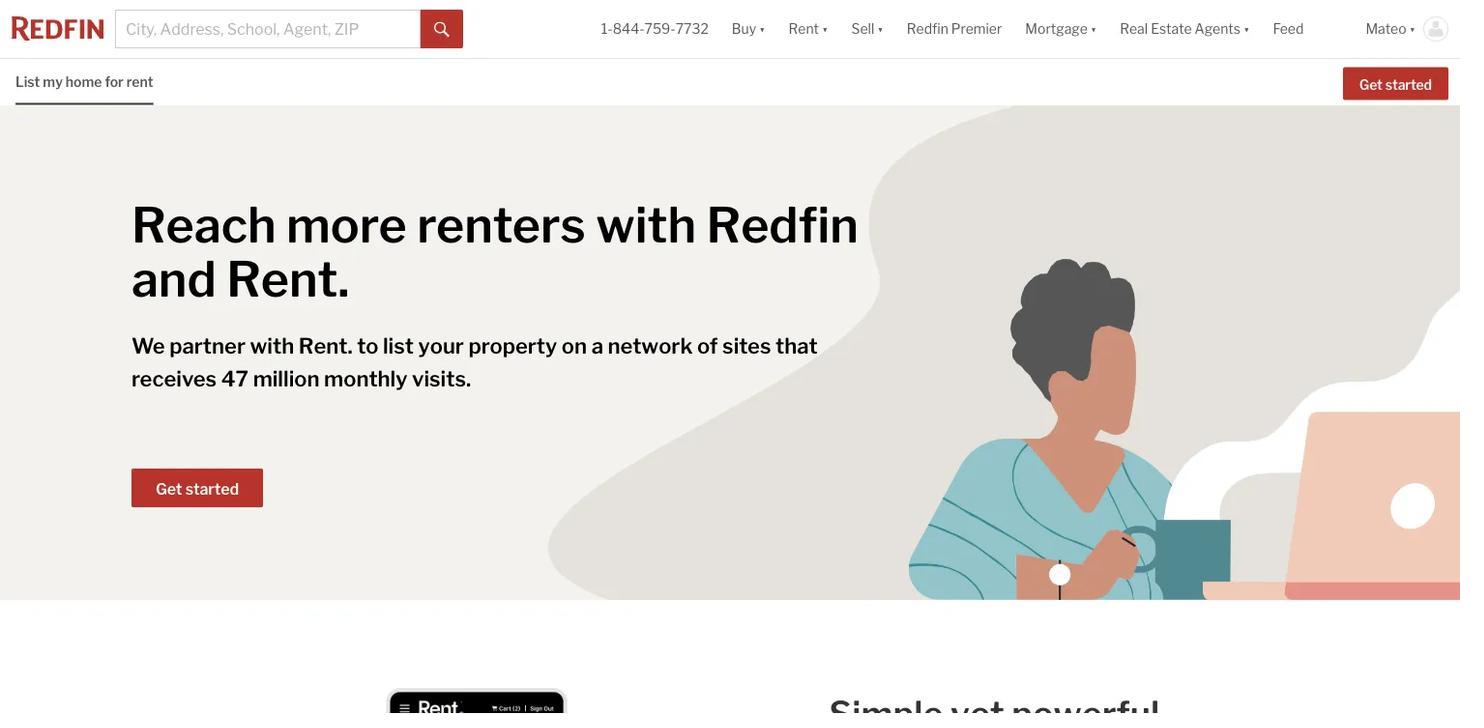 Task type: describe. For each thing, give the bounding box(es) containing it.
visits.
[[412, 366, 471, 392]]

buy?
[[739, 225, 769, 241]]

and
[[131, 250, 216, 309]]

47
[[221, 366, 249, 392]]

a
[[592, 333, 604, 359]]

rental resources
[[640, 85, 770, 104]]

of
[[697, 333, 718, 359]]

renters
[[417, 196, 586, 255]]

i inside how much rent can i afford? link
[[764, 193, 768, 209]]

rent for how
[[710, 193, 736, 209]]

estate
[[1151, 21, 1192, 37]]

5 ▾ from the left
[[1244, 21, 1250, 37]]

1-844-759-7732 link
[[602, 21, 709, 37]]

resources
[[691, 85, 770, 104]]

1 horizontal spatial get
[[1360, 76, 1383, 93]]

how much rent can i afford?
[[640, 193, 817, 209]]

real estate agents ▾ link
[[1120, 0, 1250, 58]]

redfin premier
[[907, 21, 1003, 37]]

or
[[722, 225, 736, 241]]

rent inside list my home for rent link
[[126, 74, 153, 90]]

we partner with rent. to list your property on a network of sites that receives 47 million monthly visits.
[[131, 333, 818, 392]]

your
[[418, 333, 464, 359]]

with inside we partner with rent. to list your property on a network of sites that receives 47 million monthly visits.
[[250, 333, 294, 359]]

submit search image
[[434, 22, 450, 37]]

rent
[[789, 21, 819, 37]]

lady drinking coffee next to her laptop image
[[0, 105, 1461, 601]]

reach
[[131, 196, 276, 255]]

buy ▾ button
[[720, 0, 777, 58]]

rental
[[640, 85, 688, 104]]

partner
[[169, 333, 246, 359]]

home
[[66, 74, 102, 90]]

redfin inside redfin premier 'button'
[[907, 21, 949, 37]]

mortgage
[[1026, 21, 1088, 37]]

we
[[131, 333, 165, 359]]

much
[[672, 193, 707, 209]]

can
[[739, 193, 761, 209]]

rent. inside reach more renters with redfin and rent.
[[226, 250, 350, 309]]

1-
[[602, 21, 613, 37]]

▾ for mateo ▾
[[1410, 21, 1416, 37]]

real
[[1120, 21, 1148, 37]]

sell ▾ button
[[852, 0, 884, 58]]

how much rent can i afford? link
[[617, 185, 840, 217]]

▾ for sell ▾
[[878, 21, 884, 37]]

get started button inside the lady drinking coffee next to her laptop image
[[131, 469, 263, 508]]

network
[[608, 333, 693, 359]]

should i rent or buy?
[[640, 225, 769, 241]]

afford?
[[771, 193, 817, 209]]

phone showing rent. list your home for rent site image
[[273, 680, 577, 715]]

1-844-759-7732
[[602, 21, 709, 37]]

started inside the lady drinking coffee next to her laptop image
[[185, 480, 239, 499]]

redfin inside reach more renters with redfin and rent.
[[707, 196, 859, 255]]

buy
[[732, 21, 757, 37]]



Task type: locate. For each thing, give the bounding box(es) containing it.
buy ▾ button
[[732, 0, 766, 58]]

mortgage ▾ button
[[1026, 0, 1097, 58]]

on
[[562, 333, 587, 359]]

1 vertical spatial i
[[687, 225, 691, 241]]

list
[[383, 333, 414, 359]]

should i rent or buy? link
[[617, 217, 840, 250]]

City, Address, School, Agent, ZIP search field
[[115, 10, 421, 48]]

3 ▾ from the left
[[878, 21, 884, 37]]

0 vertical spatial get started
[[1360, 76, 1433, 93]]

1 vertical spatial get started
[[156, 480, 239, 499]]

rental resources dialog
[[617, 58, 840, 294]]

million
[[253, 366, 320, 392]]

real estate agents ▾
[[1120, 21, 1250, 37]]

1 horizontal spatial get started
[[1360, 76, 1433, 93]]

to
[[357, 333, 379, 359]]

0 horizontal spatial get started button
[[131, 469, 263, 508]]

get started
[[1360, 76, 1433, 93], [156, 480, 239, 499]]

2 ▾ from the left
[[822, 21, 829, 37]]

0 vertical spatial rent.
[[226, 250, 350, 309]]

▾ right agents
[[1244, 21, 1250, 37]]

0 vertical spatial get
[[1360, 76, 1383, 93]]

started
[[1386, 76, 1433, 93], [185, 480, 239, 499]]

with inside reach more renters with redfin and rent.
[[596, 196, 697, 255]]

759-
[[645, 21, 676, 37]]

▾ right rent at the top right
[[822, 21, 829, 37]]

1 vertical spatial redfin
[[707, 196, 859, 255]]

1 vertical spatial get
[[156, 480, 182, 499]]

1 horizontal spatial i
[[764, 193, 768, 209]]

i inside should i rent or buy? "link"
[[687, 225, 691, 241]]

receives
[[131, 366, 217, 392]]

1 vertical spatial with
[[250, 333, 294, 359]]

7732
[[676, 21, 709, 37]]

mortgage ▾
[[1026, 21, 1097, 37]]

0 horizontal spatial i
[[687, 225, 691, 241]]

1 vertical spatial started
[[185, 480, 239, 499]]

how
[[640, 193, 669, 209]]

property
[[469, 333, 557, 359]]

redfin
[[907, 21, 949, 37], [707, 196, 859, 255]]

more
[[286, 196, 407, 255]]

0 vertical spatial i
[[764, 193, 768, 209]]

rent ▾
[[789, 21, 829, 37]]

get started inside the lady drinking coffee next to her laptop image
[[156, 480, 239, 499]]

1 horizontal spatial with
[[596, 196, 697, 255]]

0 vertical spatial started
[[1386, 76, 1433, 93]]

list my home for rent link
[[15, 59, 153, 103]]

1 horizontal spatial get started button
[[1343, 67, 1449, 100]]

0 horizontal spatial with
[[250, 333, 294, 359]]

monthly
[[324, 366, 408, 392]]

▾ for buy ▾
[[759, 21, 766, 37]]

sell ▾ button
[[840, 0, 896, 58]]

list
[[15, 74, 40, 90]]

buy ▾
[[732, 21, 766, 37]]

get started button
[[1343, 67, 1449, 100], [131, 469, 263, 508]]

rent inside how much rent can i afford? link
[[710, 193, 736, 209]]

rent left can
[[710, 193, 736, 209]]

▾ right mateo
[[1410, 21, 1416, 37]]

0 vertical spatial with
[[596, 196, 697, 255]]

i
[[764, 193, 768, 209], [687, 225, 691, 241]]

that
[[776, 333, 818, 359]]

rent for should
[[693, 225, 719, 241]]

feed
[[1273, 21, 1304, 37]]

0 vertical spatial get started button
[[1343, 67, 1449, 100]]

0 horizontal spatial get
[[156, 480, 182, 499]]

▾ right "sell"
[[878, 21, 884, 37]]

844-
[[613, 21, 645, 37]]

0 vertical spatial redfin
[[907, 21, 949, 37]]

sell
[[852, 21, 875, 37]]

rent. inside we partner with rent. to list your property on a network of sites that receives 47 million monthly visits.
[[299, 333, 353, 359]]

1 horizontal spatial started
[[1386, 76, 1433, 93]]

real estate agents ▾ button
[[1109, 0, 1262, 58]]

get inside the lady drinking coffee next to her laptop image
[[156, 480, 182, 499]]

0 horizontal spatial get started
[[156, 480, 239, 499]]

▾ for mortgage ▾
[[1091, 21, 1097, 37]]

rent.
[[226, 250, 350, 309], [299, 333, 353, 359]]

for
[[105, 74, 124, 90]]

list my home for rent
[[15, 74, 153, 90]]

2 vertical spatial rent
[[693, 225, 719, 241]]

rent inside should i rent or buy? "link"
[[693, 225, 719, 241]]

0 horizontal spatial started
[[185, 480, 239, 499]]

1 vertical spatial rent
[[710, 193, 736, 209]]

premier
[[952, 21, 1003, 37]]

i right can
[[764, 193, 768, 209]]

get
[[1360, 76, 1383, 93], [156, 480, 182, 499]]

0 horizontal spatial redfin
[[707, 196, 859, 255]]

6 ▾ from the left
[[1410, 21, 1416, 37]]

▾ right mortgage
[[1091, 21, 1097, 37]]

1 vertical spatial get started button
[[131, 469, 263, 508]]

▾ for rent ▾
[[822, 21, 829, 37]]

feed button
[[1262, 0, 1355, 58]]

my
[[43, 74, 63, 90]]

▾
[[759, 21, 766, 37], [822, 21, 829, 37], [878, 21, 884, 37], [1091, 21, 1097, 37], [1244, 21, 1250, 37], [1410, 21, 1416, 37]]

i right should
[[687, 225, 691, 241]]

agents
[[1195, 21, 1241, 37]]

rent left or
[[693, 225, 719, 241]]

with
[[596, 196, 697, 255], [250, 333, 294, 359]]

1 horizontal spatial redfin
[[907, 21, 949, 37]]

4 ▾ from the left
[[1091, 21, 1097, 37]]

mortgage ▾ button
[[1014, 0, 1109, 58]]

sell ▾
[[852, 21, 884, 37]]

0 vertical spatial rent
[[126, 74, 153, 90]]

mateo ▾
[[1366, 21, 1416, 37]]

rent right for
[[126, 74, 153, 90]]

rent
[[126, 74, 153, 90], [710, 193, 736, 209], [693, 225, 719, 241]]

1 vertical spatial rent.
[[299, 333, 353, 359]]

▾ right the buy
[[759, 21, 766, 37]]

should
[[640, 225, 684, 241]]

1 ▾ from the left
[[759, 21, 766, 37]]

sites
[[723, 333, 771, 359]]

mateo
[[1366, 21, 1407, 37]]

rent ▾ button
[[789, 0, 829, 58]]

reach more renters with redfin and rent.
[[131, 196, 859, 309]]

redfin premier button
[[896, 0, 1014, 58]]



Task type: vqa. For each thing, say whether or not it's contained in the screenshot.
Sell
yes



